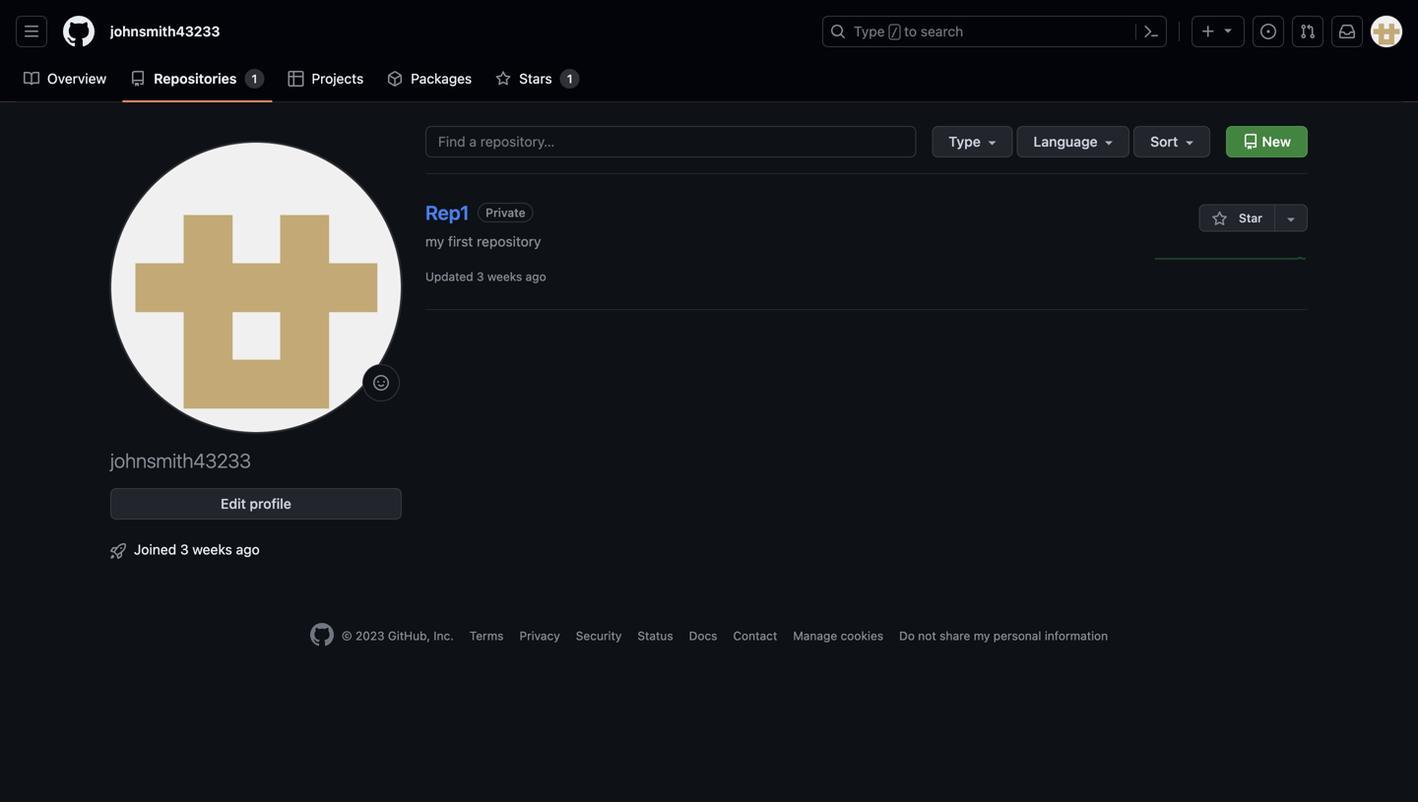 Task type: describe. For each thing, give the bounding box(es) containing it.
repositories
[[154, 70, 237, 87]]

repo image
[[1243, 134, 1259, 150]]

1 for repositories
[[252, 72, 257, 86]]

command palette image
[[1143, 24, 1159, 39]]

do not share my personal information
[[899, 629, 1108, 643]]

do not share my personal information button
[[899, 627, 1108, 645]]

weeks for joined
[[192, 542, 232, 558]]

contact
[[733, 629, 777, 643]]

inc.
[[434, 629, 454, 643]]

joined
[[134, 542, 176, 558]]

share
[[940, 629, 970, 643]]

manage cookies button
[[793, 627, 884, 645]]

3 for joined
[[180, 542, 189, 558]]

manage cookies
[[793, 629, 884, 643]]

repository
[[477, 233, 541, 250]]

change your avatar image
[[110, 142, 402, 433]]

joined 3 weeks ago
[[134, 542, 260, 558]]

new
[[1259, 133, 1291, 150]]

1 for stars
[[567, 72, 573, 86]]

star image
[[496, 71, 511, 87]]

star button
[[1199, 204, 1274, 232]]

rocket image
[[110, 544, 126, 559]]

© 2023 github, inc.
[[342, 629, 454, 643]]

overview link
[[16, 64, 114, 94]]

triangle down image
[[1220, 22, 1236, 38]]

notifications image
[[1339, 24, 1355, 39]]

edit profile button
[[110, 488, 402, 520]]

ago for updated 3 weeks ago
[[526, 270, 546, 284]]

packages
[[411, 70, 472, 87]]

packages link
[[379, 64, 480, 94]]

ago for joined 3 weeks ago
[[236, 542, 260, 558]]

overview
[[47, 70, 107, 87]]

3 for updated
[[477, 270, 484, 284]]

©
[[342, 629, 352, 643]]

2023
[[355, 629, 385, 643]]

projects link
[[280, 64, 372, 94]]

type button
[[932, 126, 1013, 158]]

add this repository to a list image
[[1283, 211, 1299, 227]]

search
[[921, 23, 963, 39]]

weeks for updated
[[487, 270, 522, 284]]

1 johnsmith43233 from the top
[[110, 23, 220, 39]]

edit
[[221, 496, 246, 512]]

updated
[[425, 270, 473, 284]]

status
[[638, 629, 673, 643]]

language button
[[1017, 126, 1130, 158]]

type for type / to search
[[854, 23, 885, 39]]

contact link
[[733, 629, 777, 643]]

sort
[[1151, 133, 1178, 150]]

information
[[1045, 629, 1108, 643]]

manage
[[793, 629, 837, 643]]

status link
[[638, 629, 673, 643]]

to
[[904, 23, 917, 39]]

docs
[[689, 629, 717, 643]]

Repositories search field
[[425, 126, 1210, 158]]

privacy link
[[519, 629, 560, 643]]



Task type: vqa. For each thing, say whether or not it's contained in the screenshot.
Inc.
yes



Task type: locate. For each thing, give the bounding box(es) containing it.
sort button
[[1134, 126, 1210, 158]]

docs link
[[689, 629, 717, 643]]

3 right updated
[[477, 270, 484, 284]]

0 vertical spatial johnsmith43233
[[110, 23, 220, 39]]

1 vertical spatial my
[[974, 629, 990, 643]]

private
[[486, 206, 526, 220]]

my inside button
[[974, 629, 990, 643]]

first
[[448, 233, 473, 250]]

repo image
[[130, 71, 146, 87]]

3
[[477, 270, 484, 284], [180, 542, 189, 558]]

privacy
[[519, 629, 560, 643]]

plus image
[[1201, 24, 1216, 39]]

stars
[[519, 70, 552, 87]]

johnsmith43233 up repo image in the top left of the page
[[110, 23, 220, 39]]

2 1 from the left
[[567, 72, 573, 86]]

star image
[[1212, 211, 1228, 227]]

edit profile
[[221, 496, 291, 512]]

github,
[[388, 629, 430, 643]]

new link
[[1226, 126, 1308, 158]]

3 right joined
[[180, 542, 189, 558]]

johnsmith43233
[[110, 23, 220, 39], [110, 449, 251, 472]]

1 horizontal spatial type
[[949, 133, 981, 150]]

type / to search
[[854, 23, 963, 39]]

rep1
[[425, 201, 469, 224]]

0 horizontal spatial weeks
[[192, 542, 232, 558]]

language
[[1034, 133, 1098, 150]]

projects
[[312, 70, 364, 87]]

2 johnsmith43233 from the top
[[110, 449, 251, 472]]

my left first
[[425, 233, 444, 250]]

0 vertical spatial ago
[[526, 270, 546, 284]]

security link
[[576, 629, 622, 643]]

my first repository
[[425, 233, 541, 250]]

weeks
[[487, 270, 522, 284], [192, 542, 232, 558]]

0 vertical spatial 3
[[477, 270, 484, 284]]

smiley image
[[373, 375, 389, 391]]

ago
[[526, 270, 546, 284], [236, 542, 260, 558]]

type inside "popup button"
[[949, 133, 981, 150]]

not
[[918, 629, 936, 643]]

1 horizontal spatial 1
[[567, 72, 573, 86]]

type
[[854, 23, 885, 39], [949, 133, 981, 150]]

security
[[576, 629, 622, 643]]

1 horizontal spatial my
[[974, 629, 990, 643]]

1 right stars
[[567, 72, 573, 86]]

0 vertical spatial weeks
[[487, 270, 522, 284]]

personal
[[994, 629, 1041, 643]]

ago down repository
[[526, 270, 546, 284]]

1 vertical spatial johnsmith43233
[[110, 449, 251, 472]]

1 horizontal spatial weeks
[[487, 270, 522, 284]]

/
[[891, 26, 898, 39]]

1 horizontal spatial 3
[[477, 270, 484, 284]]

1 vertical spatial 3
[[180, 542, 189, 558]]

0 vertical spatial my
[[425, 233, 444, 250]]

0 horizontal spatial type
[[854, 23, 885, 39]]

terms
[[470, 629, 504, 643]]

1
[[252, 72, 257, 86], [567, 72, 573, 86]]

updated 3 weeks ago
[[425, 270, 546, 284]]

homepage image
[[310, 623, 334, 647]]

rep1 link
[[425, 201, 469, 224]]

do
[[899, 629, 915, 643]]

1 vertical spatial ago
[[236, 542, 260, 558]]

1 left table icon
[[252, 72, 257, 86]]

cookies
[[841, 629, 884, 643]]

git pull request image
[[1300, 24, 1316, 39]]

0 horizontal spatial ago
[[236, 542, 260, 558]]

homepage image
[[63, 16, 95, 47]]

1 vertical spatial type
[[949, 133, 981, 150]]

johnsmith43233 link
[[102, 16, 228, 47]]

1 horizontal spatial ago
[[526, 270, 546, 284]]

ago down edit profile button
[[236, 542, 260, 558]]

Find a repository… search field
[[425, 126, 916, 158]]

star
[[1236, 211, 1263, 225]]

book image
[[24, 71, 39, 87]]

1 vertical spatial weeks
[[192, 542, 232, 558]]

1 1 from the left
[[252, 72, 257, 86]]

weeks down repository
[[487, 270, 522, 284]]

0 horizontal spatial my
[[425, 233, 444, 250]]

terms link
[[470, 629, 504, 643]]

type for type
[[949, 133, 981, 150]]

0 vertical spatial type
[[854, 23, 885, 39]]

johnsmith43233 up edit
[[110, 449, 251, 472]]

my right share
[[974, 629, 990, 643]]

0 horizontal spatial 3
[[180, 542, 189, 558]]

weeks down edit
[[192, 542, 232, 558]]

0 horizontal spatial 1
[[252, 72, 257, 86]]

package image
[[387, 71, 403, 87]]

table image
[[288, 71, 304, 87]]

profile
[[250, 496, 291, 512]]

my
[[425, 233, 444, 250], [974, 629, 990, 643]]

issue opened image
[[1261, 24, 1276, 39]]



